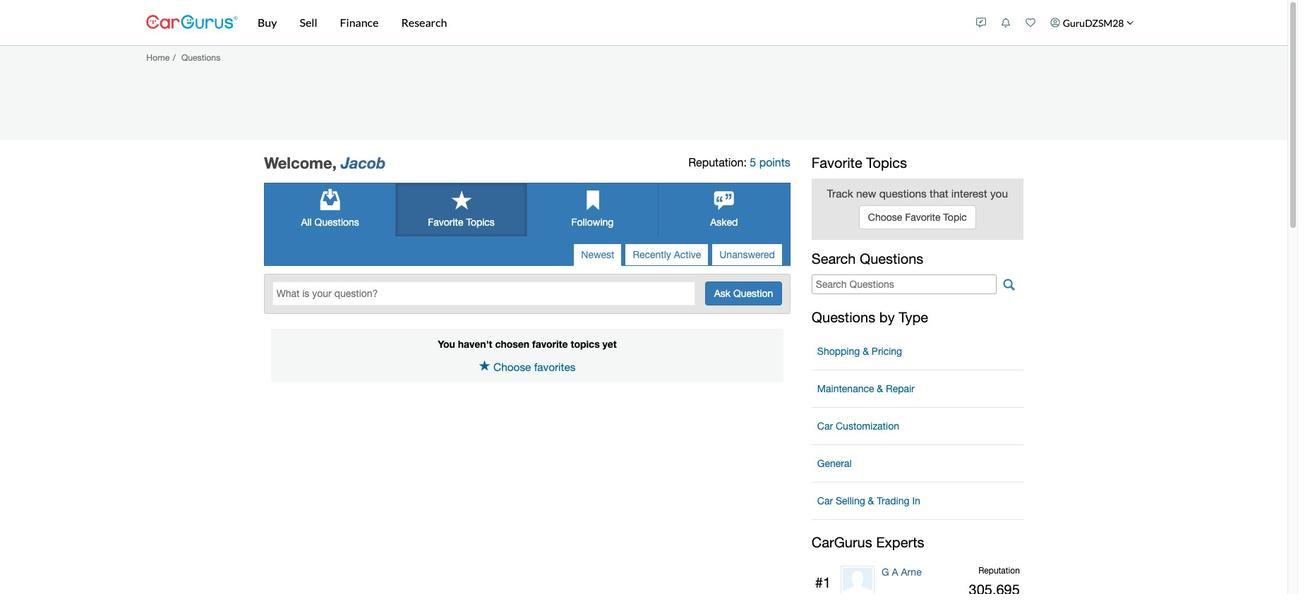 Task type: vqa. For each thing, say whether or not it's contained in the screenshot.
Topic
yes



Task type: describe. For each thing, give the bounding box(es) containing it.
track
[[827, 187, 853, 200]]

car selling & trading in link
[[812, 489, 1023, 514]]

research button
[[390, 0, 458, 45]]

car for car selling & trading in
[[817, 496, 833, 507]]

buy button
[[246, 0, 288, 45]]

you
[[438, 338, 455, 350]]

type
[[899, 309, 928, 326]]

maintenance & repair link
[[812, 376, 1023, 402]]

chevron down image
[[1127, 19, 1134, 26]]

home / questions
[[146, 52, 220, 63]]

5 points link
[[750, 156, 790, 169]]

jacob
[[341, 154, 386, 172]]

shopping & pricing
[[817, 346, 902, 357]]

points
[[759, 156, 790, 169]]

shopping
[[817, 346, 860, 357]]

in
[[912, 496, 920, 507]]

welcome, jacob
[[264, 154, 386, 172]]

topics inside the choose questions to view tab list
[[466, 217, 495, 228]]

favorite topics link
[[396, 184, 527, 237]]

finance
[[340, 16, 379, 29]]

research
[[401, 16, 447, 29]]

questions right /
[[181, 52, 220, 63]]

sort questions by tab list
[[573, 244, 783, 266]]

car selling & trading in
[[817, 496, 920, 507]]

following link
[[527, 184, 658, 237]]

cargurus experts
[[812, 535, 924, 551]]

home link
[[146, 52, 170, 63]]

topic
[[943, 212, 967, 223]]

cargurus logo homepage link image
[[146, 2, 238, 43]]

sell button
[[288, 0, 329, 45]]

general
[[817, 458, 852, 470]]

open notifications image
[[1001, 18, 1011, 28]]

choose favorite topic
[[868, 212, 967, 223]]

/
[[173, 52, 176, 63]]

track new questions that interest you
[[827, 187, 1008, 200]]

selling
[[836, 496, 865, 507]]

a
[[892, 567, 898, 578]]

5
[[750, 156, 756, 169]]

menu bar containing buy
[[238, 0, 969, 45]]

maintenance
[[817, 384, 874, 395]]

by
[[879, 309, 895, 326]]

choose questions to view tab list
[[264, 183, 790, 237]]

yet
[[603, 338, 617, 350]]

recently active link
[[625, 244, 709, 266]]

newest link
[[573, 244, 622, 266]]

asked link
[[659, 184, 790, 237]]

0 vertical spatial topics
[[866, 154, 907, 171]]

favorite topics inside the choose questions to view tab list
[[428, 217, 495, 228]]

g a arne
[[882, 567, 922, 578]]

choose favorites link
[[479, 361, 576, 373]]

car customization
[[817, 421, 899, 432]]

all questions link
[[265, 184, 395, 237]]

& for shopping
[[863, 346, 869, 357]]

customization
[[836, 421, 899, 432]]

favorite inside favorite topics link
[[428, 217, 463, 228]]

you haven't chosen favorite topics yet
[[438, 338, 617, 350]]

unanswered link
[[712, 244, 783, 266]]

gurudzsm28
[[1063, 17, 1124, 29]]

that
[[930, 187, 948, 200]]

topics
[[571, 338, 600, 350]]

buy
[[258, 16, 277, 29]]



Task type: locate. For each thing, give the bounding box(es) containing it.
& left repair
[[877, 384, 883, 395]]

None submit
[[705, 282, 782, 306]]

& for maintenance
[[877, 384, 883, 395]]

What is your question? text field
[[272, 282, 695, 306]]

questions inside tab list
[[315, 217, 359, 228]]

0 vertical spatial choose
[[868, 212, 902, 223]]

unanswered
[[720, 249, 775, 261]]

general link
[[812, 451, 1023, 477]]

car left selling
[[817, 496, 833, 507]]

1 horizontal spatial favorite topics
[[812, 154, 907, 171]]

experts
[[876, 535, 924, 551]]

&
[[863, 346, 869, 357], [877, 384, 883, 395], [868, 496, 874, 507]]

1 vertical spatial car
[[817, 496, 833, 507]]

you
[[990, 187, 1008, 200]]

car for car customization
[[817, 421, 833, 432]]

choose favorites tab panel
[[271, 329, 783, 383]]

0 horizontal spatial choose
[[493, 361, 531, 373]]

1 horizontal spatial favorite
[[812, 154, 862, 171]]

questions right all on the left top of the page
[[315, 217, 359, 228]]

favorite
[[532, 338, 568, 350]]

Search Questions text field
[[812, 275, 997, 294]]

0 vertical spatial favorite topics
[[812, 154, 907, 171]]

1 vertical spatial favorite topics
[[428, 217, 495, 228]]

menu bar
[[238, 0, 969, 45]]

questions up search questions text field
[[860, 251, 924, 267]]

1 horizontal spatial topics
[[866, 154, 907, 171]]

recently active
[[633, 249, 701, 261]]

cargurus logo homepage link link
[[146, 2, 238, 43]]

gurudzsm28 button
[[1043, 3, 1141, 42]]

1 vertical spatial choose
[[493, 361, 531, 373]]

chosen
[[495, 338, 530, 350]]

maintenance & repair
[[817, 384, 915, 395]]

1 vertical spatial &
[[877, 384, 883, 395]]

home
[[146, 52, 170, 63]]

reputation:
[[688, 156, 747, 169]]

repair
[[886, 384, 915, 395]]

questions by type
[[812, 309, 928, 326]]

g
[[882, 567, 889, 578]]

choose inside tab panel
[[493, 361, 531, 373]]

0 vertical spatial &
[[863, 346, 869, 357]]

user icon image
[[1051, 18, 1060, 28]]

search questions
[[812, 251, 924, 267]]

pricing
[[872, 346, 902, 357]]

car up general at the bottom right of the page
[[817, 421, 833, 432]]

following
[[571, 217, 614, 228]]

0 horizontal spatial topics
[[466, 217, 495, 228]]

choose down questions
[[868, 212, 902, 223]]

questions
[[879, 187, 927, 200]]

cargurus
[[812, 535, 872, 551]]

finance button
[[329, 0, 390, 45]]

shopping & pricing link
[[812, 339, 1023, 364]]

search
[[812, 251, 856, 267]]

car customization link
[[812, 414, 1023, 439]]

questions up shopping
[[812, 309, 875, 326]]

#1
[[815, 575, 831, 591]]

reputation
[[978, 566, 1020, 576]]

choose
[[868, 212, 902, 223], [493, 361, 531, 373]]

new
[[856, 187, 876, 200]]

all
[[301, 217, 312, 228]]

saved cars image
[[1026, 18, 1036, 28]]

favorite topics
[[812, 154, 907, 171], [428, 217, 495, 228]]

favorite
[[812, 154, 862, 171], [905, 212, 941, 223], [428, 217, 463, 228]]

welcome,
[[264, 154, 337, 172]]

haven't
[[458, 338, 492, 350]]

newest
[[581, 249, 614, 261]]

1 horizontal spatial choose
[[868, 212, 902, 223]]

interest
[[951, 187, 987, 200]]

& left pricing on the right
[[863, 346, 869, 357]]

choose for choose favorite topic
[[868, 212, 902, 223]]

0 vertical spatial car
[[817, 421, 833, 432]]

topics
[[866, 154, 907, 171], [466, 217, 495, 228]]

reputation: 5 points
[[688, 156, 790, 169]]

1 car from the top
[[817, 421, 833, 432]]

all questions
[[301, 217, 359, 228]]

0 horizontal spatial favorite
[[428, 217, 463, 228]]

favorite inside choose favorite topic link
[[905, 212, 941, 223]]

1 vertical spatial topics
[[466, 217, 495, 228]]

add a car review image
[[976, 18, 986, 28]]

car
[[817, 421, 833, 432], [817, 496, 833, 507]]

sell
[[300, 16, 317, 29]]

recently
[[633, 249, 671, 261]]

arne
[[901, 567, 922, 578]]

choose for choose favorites
[[493, 361, 531, 373]]

questions
[[181, 52, 220, 63], [315, 217, 359, 228], [860, 251, 924, 267], [812, 309, 875, 326]]

favorites
[[534, 361, 576, 373]]

2 horizontal spatial favorite
[[905, 212, 941, 223]]

trading
[[877, 496, 910, 507]]

choose favorites
[[493, 361, 576, 373]]

2 car from the top
[[817, 496, 833, 507]]

choose favorite topic link
[[859, 205, 976, 229]]

choose down chosen
[[493, 361, 531, 373]]

2 vertical spatial &
[[868, 496, 874, 507]]

asked
[[710, 217, 738, 228]]

gurudzsm28 menu
[[969, 3, 1141, 42]]

active
[[674, 249, 701, 261]]

0 horizontal spatial favorite topics
[[428, 217, 495, 228]]

& right selling
[[868, 496, 874, 507]]



